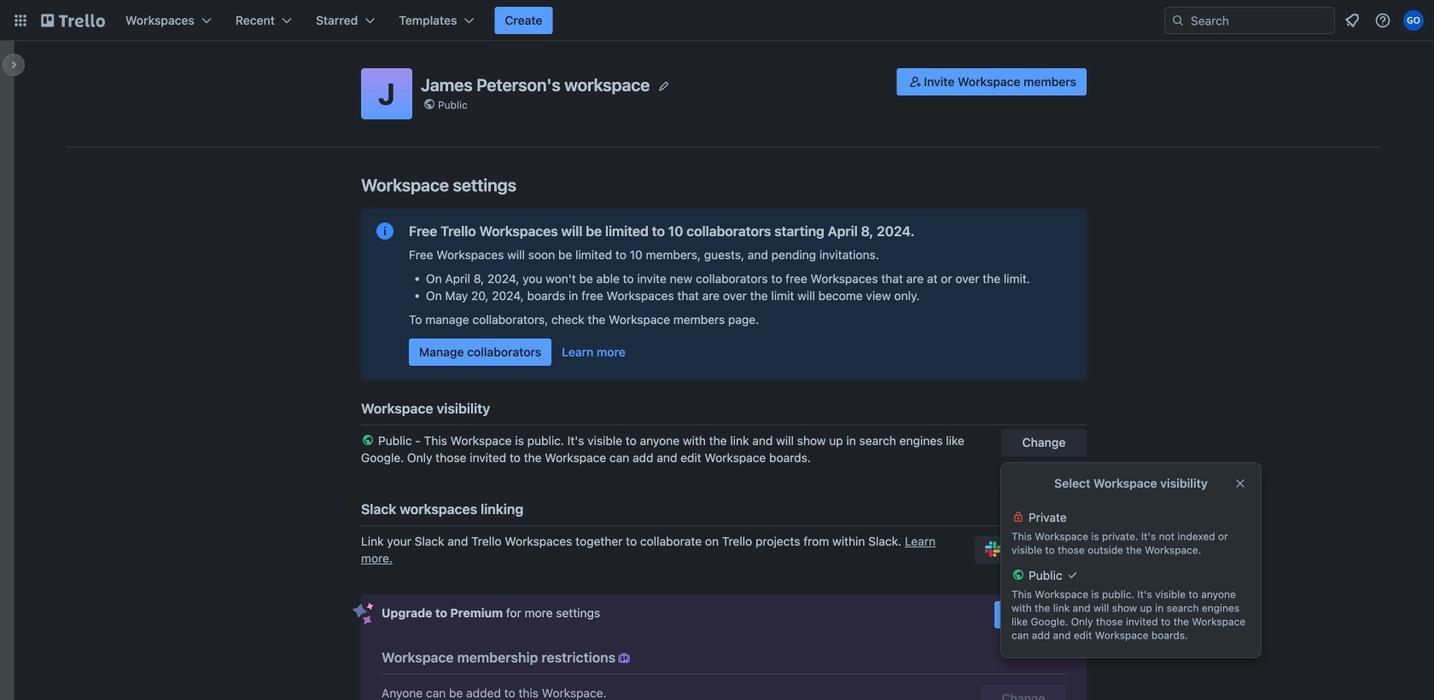 Task type: vqa. For each thing, say whether or not it's contained in the screenshot.
Sparkle icon
yes



Task type: describe. For each thing, give the bounding box(es) containing it.
open information menu image
[[1375, 12, 1392, 29]]

close popover image
[[1234, 477, 1247, 491]]



Task type: locate. For each thing, give the bounding box(es) containing it.
primary element
[[0, 0, 1434, 41]]

sm image
[[907, 73, 924, 90], [616, 651, 633, 668]]

search image
[[1171, 14, 1185, 27]]

gary orlando (garyorlando) image
[[1404, 10, 1424, 31]]

1 horizontal spatial sm image
[[907, 73, 924, 90]]

1 vertical spatial sm image
[[616, 651, 633, 668]]

sparkle image
[[353, 604, 374, 626]]

0 notifications image
[[1342, 10, 1363, 31]]

Search field
[[1185, 8, 1334, 33]]

0 horizontal spatial sm image
[[616, 651, 633, 668]]

back to home image
[[41, 7, 105, 34]]

0 vertical spatial sm image
[[907, 73, 924, 90]]



